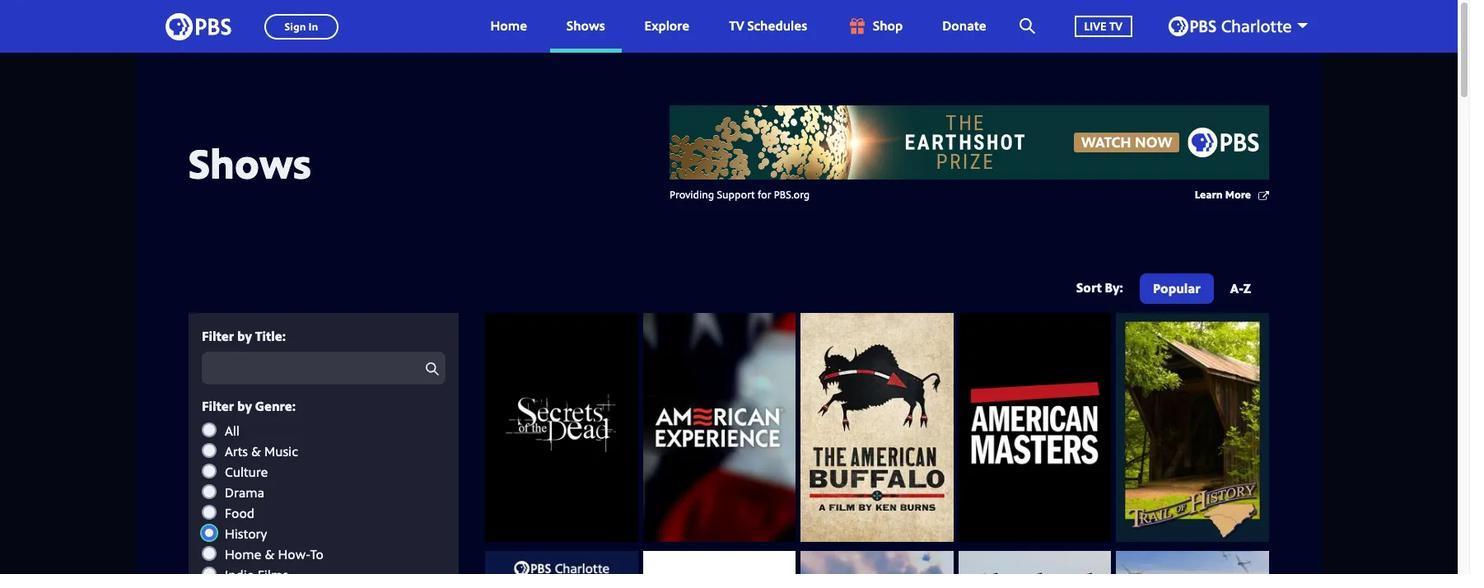 Task type: describe. For each thing, give the bounding box(es) containing it.
learn more link
[[1195, 187, 1270, 204]]

live tv link
[[1059, 0, 1149, 53]]

to
[[310, 545, 324, 563]]

sort
[[1077, 278, 1102, 296]]

all arts & music culture drama food history home & how-to
[[225, 422, 324, 563]]

donate
[[943, 17, 987, 35]]

culture
[[225, 463, 268, 481]]

food
[[225, 504, 255, 522]]

catawba 100: our century on the river image
[[485, 552, 638, 574]]

explore
[[645, 17, 690, 35]]

pbs.org
[[774, 187, 810, 202]]

live
[[1085, 18, 1107, 34]]

filter by genre:
[[202, 397, 296, 416]]

pbs charlotte image
[[1169, 16, 1292, 36]]

sort by: element
[[1137, 274, 1265, 308]]

schedules
[[748, 17, 808, 35]]

history
[[225, 525, 267, 543]]

providing support for pbs.org
[[670, 187, 810, 202]]

arts
[[225, 442, 248, 460]]

by:
[[1105, 278, 1124, 296]]

4 wheel bob image
[[801, 552, 954, 574]]

1 vertical spatial &
[[265, 545, 275, 563]]

shop
[[873, 17, 903, 35]]

home inside all arts & music culture drama food history home & how-to
[[225, 545, 262, 563]]

american experience image
[[643, 313, 796, 543]]

the american buffalo image
[[801, 313, 954, 542]]

providing
[[670, 187, 715, 202]]

filter for filter by title:
[[202, 327, 234, 345]]

1 vertical spatial shows
[[189, 135, 311, 191]]

more
[[1226, 187, 1252, 202]]

pbs image
[[166, 8, 232, 45]]

filter for filter by genre:
[[202, 397, 234, 416]]

by for title:
[[237, 327, 252, 345]]

Filter by Title: text field
[[202, 352, 446, 385]]

american masters image
[[959, 313, 1112, 543]]

home inside home link
[[491, 17, 527, 35]]

support
[[717, 187, 755, 202]]



Task type: locate. For each thing, give the bounding box(es) containing it.
learn
[[1195, 187, 1223, 202]]

drama
[[225, 483, 265, 502]]

a-
[[1231, 279, 1244, 297]]

how-
[[278, 545, 310, 563]]

shows
[[567, 17, 605, 35], [189, 135, 311, 191]]

1 vertical spatial filter
[[202, 397, 234, 416]]

1 horizontal spatial &
[[265, 545, 275, 563]]

by left the title:
[[237, 327, 252, 345]]

trail of history image
[[1117, 313, 1270, 543]]

abandoned in the arctic image
[[959, 552, 1112, 574]]

1 horizontal spatial tv
[[1110, 18, 1123, 34]]

genre:
[[255, 397, 296, 416]]

shows inside shows link
[[567, 17, 605, 35]]

1 vertical spatial by
[[237, 397, 252, 416]]

by
[[237, 327, 252, 345], [237, 397, 252, 416]]

home left shows link at the top
[[491, 17, 527, 35]]

title:
[[255, 327, 286, 345]]

0 horizontal spatial &
[[251, 442, 261, 460]]

filter
[[202, 327, 234, 345], [202, 397, 234, 416]]

1 horizontal spatial shows
[[567, 17, 605, 35]]

1 by from the top
[[237, 327, 252, 345]]

live tv
[[1085, 18, 1123, 34]]

home down "history"
[[225, 545, 262, 563]]

by up all
[[237, 397, 252, 416]]

search image
[[1020, 18, 1035, 34]]

donate link
[[926, 0, 1003, 53]]

explore link
[[628, 0, 706, 53]]

0 vertical spatial by
[[237, 327, 252, 345]]

1 filter from the top
[[202, 327, 234, 345]]

1 vertical spatial home
[[225, 545, 262, 563]]

0 vertical spatial &
[[251, 442, 261, 460]]

filter by title:
[[202, 327, 286, 345]]

tv
[[729, 17, 745, 35], [1110, 18, 1123, 34]]

by for genre:
[[237, 397, 252, 416]]

&
[[251, 442, 261, 460], [265, 545, 275, 563]]

0 vertical spatial shows
[[567, 17, 605, 35]]

tv schedules link
[[713, 0, 824, 53]]

above and beyond image
[[1117, 552, 1270, 574]]

tv schedules
[[729, 17, 808, 35]]

the holocaust: carolina stories of remembrance image
[[643, 552, 796, 574]]

shop link
[[831, 0, 920, 53]]

home link
[[474, 0, 544, 53]]

popular
[[1154, 279, 1201, 297]]

tv left "schedules"
[[729, 17, 745, 35]]

0 horizontal spatial tv
[[729, 17, 745, 35]]

0 vertical spatial home
[[491, 17, 527, 35]]

filter up all
[[202, 397, 234, 416]]

home
[[491, 17, 527, 35], [225, 545, 262, 563]]

advertisement region
[[670, 105, 1270, 180]]

shows link
[[550, 0, 622, 53]]

tv right the live
[[1110, 18, 1123, 34]]

all
[[225, 422, 240, 440]]

0 horizontal spatial home
[[225, 545, 262, 563]]

filter by genre: element
[[202, 422, 446, 574]]

2 filter from the top
[[202, 397, 234, 416]]

& left how-
[[265, 545, 275, 563]]

filter left the title:
[[202, 327, 234, 345]]

1 horizontal spatial home
[[491, 17, 527, 35]]

learn more
[[1195, 187, 1252, 202]]

& right "arts" at the bottom left
[[251, 442, 261, 460]]

2 by from the top
[[237, 397, 252, 416]]

z
[[1244, 279, 1252, 297]]

a-z
[[1231, 279, 1252, 297]]

for
[[758, 187, 772, 202]]

secrets of the dead image
[[485, 313, 638, 542]]

sort by:
[[1077, 278, 1124, 296]]

0 vertical spatial filter
[[202, 327, 234, 345]]

0 horizontal spatial shows
[[189, 135, 311, 191]]

music
[[265, 442, 298, 460]]



Task type: vqa. For each thing, say whether or not it's contained in the screenshot.
middle |
no



